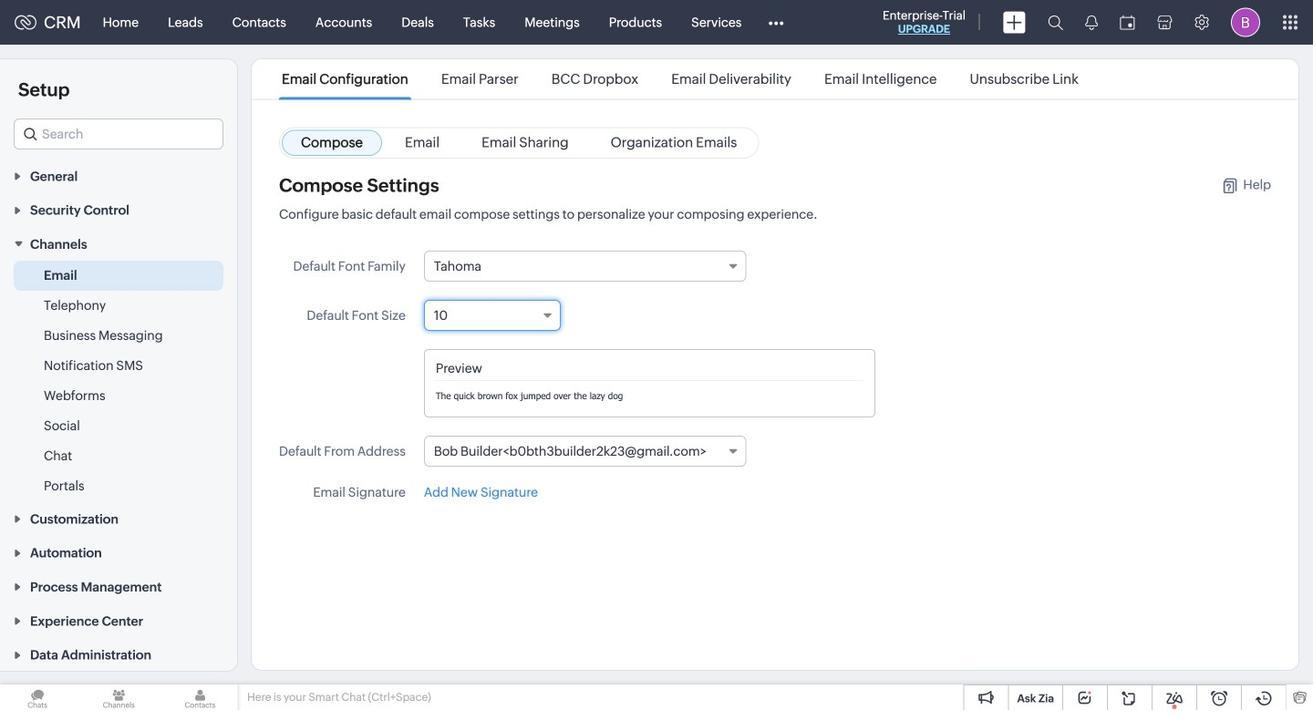 Task type: describe. For each thing, give the bounding box(es) containing it.
calendar image
[[1120, 15, 1135, 30]]

chats image
[[0, 685, 75, 710]]

Other Modules field
[[756, 8, 796, 37]]

contacts image
[[163, 685, 238, 710]]

search element
[[1037, 0, 1074, 45]]

signals image
[[1085, 15, 1098, 30]]

logo image
[[15, 15, 36, 30]]

profile element
[[1220, 0, 1271, 44]]

none field search
[[14, 119, 223, 150]]

search image
[[1048, 15, 1063, 30]]

Search text field
[[15, 119, 223, 149]]

create menu element
[[992, 0, 1037, 44]]



Task type: locate. For each thing, give the bounding box(es) containing it.
region
[[0, 261, 237, 502]]

list
[[265, 59, 1095, 99]]

profile image
[[1231, 8, 1260, 37]]

channels image
[[81, 685, 156, 710]]

None field
[[14, 119, 223, 150], [424, 251, 746, 282], [424, 300, 561, 331], [424, 436, 746, 467], [424, 251, 746, 282], [424, 300, 561, 331], [424, 436, 746, 467]]

create menu image
[[1003, 11, 1026, 33]]

signals element
[[1074, 0, 1109, 45]]



